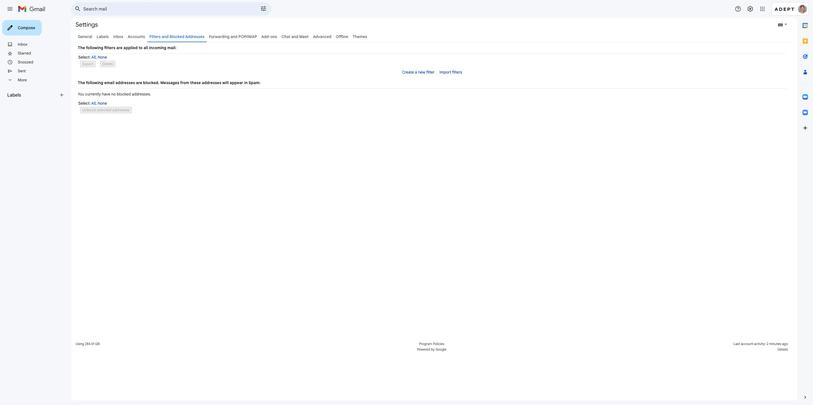 Task type: locate. For each thing, give the bounding box(es) containing it.
spam:
[[249, 80, 260, 85]]

search mail image
[[73, 4, 83, 14]]

select: up export
[[78, 55, 91, 60]]

2 none from the top
[[98, 101, 107, 106]]

filters and blocked addresses link
[[149, 34, 205, 39]]

0 vertical spatial all link
[[91, 55, 96, 60]]

0 horizontal spatial labels
[[7, 92, 21, 98]]

all
[[91, 55, 96, 60], [91, 101, 96, 106]]

2 and from the left
[[231, 34, 238, 39]]

unblock selected addresses button
[[80, 107, 132, 113]]

settings image
[[747, 6, 754, 12]]

none up selected
[[98, 101, 107, 106]]

1 horizontal spatial and
[[231, 34, 238, 39]]

1 horizontal spatial inbox
[[113, 34, 123, 39]]

addresses left will
[[202, 80, 221, 85]]

2 following from the top
[[86, 80, 103, 85]]

sent
[[18, 69, 26, 74]]

ago
[[782, 342, 788, 346]]

1 vertical spatial inbox
[[18, 42, 27, 47]]

the down general
[[78, 45, 85, 50]]

Search mail text field
[[83, 6, 245, 12]]

none link up delete button
[[98, 55, 107, 60]]

selected
[[97, 108, 111, 113]]

blocked
[[117, 92, 131, 97]]

, for select: all , none
[[96, 55, 97, 60]]

last
[[734, 342, 740, 346]]

0 vertical spatial none link
[[98, 55, 107, 60]]

1 vertical spatial all
[[91, 101, 96, 106]]

inbox up the following filters are applied to all incoming mail:
[[113, 34, 123, 39]]

and right filters
[[162, 34, 169, 39]]

1 all from the top
[[91, 55, 96, 60]]

and
[[162, 34, 169, 39], [231, 34, 238, 39], [291, 34, 298, 39]]

labels down more
[[7, 92, 21, 98]]

2 the from the top
[[78, 80, 85, 85]]

0 vertical spatial none
[[98, 55, 107, 60]]

advanced search options image
[[258, 3, 269, 14]]

program policies link
[[419, 342, 445, 346]]

labels navigation
[[0, 18, 71, 406]]

0 vertical spatial labels
[[97, 34, 109, 39]]

and for forwarding
[[231, 34, 238, 39]]

1 , from the top
[[96, 55, 97, 60]]

3 and from the left
[[291, 34, 298, 39]]

account
[[741, 342, 753, 346]]

policies
[[433, 342, 445, 346]]

compose button
[[2, 20, 42, 36]]

1 none from the top
[[98, 55, 107, 60]]

select: inside select: all , none unblock selected addresses
[[78, 101, 91, 106]]

1 select: from the top
[[78, 55, 91, 60]]

labels for the labels link
[[97, 34, 109, 39]]

import
[[440, 70, 451, 75]]

0 vertical spatial select:
[[78, 55, 91, 60]]

1 all link from the top
[[91, 55, 96, 60]]

ons
[[271, 34, 277, 39]]

pop/imap
[[239, 34, 257, 39]]

inbox link up starred link
[[18, 42, 27, 47]]

1 vertical spatial the
[[78, 80, 85, 85]]

2 all from the top
[[91, 101, 96, 106]]

, inside select: all , none unblock selected addresses
[[96, 101, 97, 106]]

by
[[431, 348, 435, 352]]

labels
[[97, 34, 109, 39], [7, 92, 21, 98]]

1 vertical spatial none
[[98, 101, 107, 106]]

all up unblock
[[91, 101, 96, 106]]

inbox inside labels navigation
[[18, 42, 27, 47]]

1 the from the top
[[78, 45, 85, 50]]

addresses
[[185, 34, 205, 39]]

none for select: all , none unblock selected addresses
[[98, 101, 107, 106]]

1 following from the top
[[86, 45, 103, 50]]

select:
[[78, 55, 91, 60], [78, 101, 91, 106]]

1 and from the left
[[162, 34, 169, 39]]

chat and meet link
[[282, 34, 309, 39]]

none
[[98, 55, 107, 60], [98, 101, 107, 106]]

none inside select: all , none unblock selected addresses
[[98, 101, 107, 106]]

0 vertical spatial all
[[91, 55, 96, 60]]

None search field
[[71, 2, 271, 16]]

main menu image
[[7, 6, 13, 12]]

forwarding and pop/imap link
[[209, 34, 257, 39]]

0 horizontal spatial filters
[[104, 45, 115, 50]]

1 vertical spatial following
[[86, 80, 103, 85]]

forwarding and pop/imap
[[209, 34, 257, 39]]

the up you
[[78, 80, 85, 85]]

a
[[415, 70, 417, 75]]

0 vertical spatial are
[[116, 45, 123, 50]]

2 , from the top
[[96, 101, 97, 106]]

starred link
[[18, 51, 31, 56]]

0 vertical spatial inbox link
[[113, 34, 123, 39]]

none link up selected
[[98, 101, 107, 106]]

2 all link from the top
[[91, 101, 96, 106]]

mail:
[[167, 45, 176, 50]]

all inside select: all , none unblock selected addresses
[[91, 101, 96, 106]]

addresses down blocked
[[112, 108, 130, 113]]

support image
[[735, 6, 742, 12]]

1 vertical spatial filters
[[452, 70, 462, 75]]

0 horizontal spatial and
[[162, 34, 169, 39]]

have
[[102, 92, 110, 97]]

1 horizontal spatial labels
[[97, 34, 109, 39]]

and right chat
[[291, 34, 298, 39]]

no
[[111, 92, 116, 97]]

1 vertical spatial select:
[[78, 101, 91, 106]]

following up currently
[[86, 80, 103, 85]]

chat and meet
[[282, 34, 309, 39]]

all link up export button
[[91, 55, 96, 60]]

inbox
[[113, 34, 123, 39], [18, 42, 27, 47]]

2 horizontal spatial and
[[291, 34, 298, 39]]

and left pop/imap
[[231, 34, 238, 39]]

filters down the labels link
[[104, 45, 115, 50]]

1 vertical spatial all link
[[91, 101, 96, 106]]

program
[[419, 342, 432, 346]]

tab list
[[798, 18, 813, 386]]

0 horizontal spatial inbox link
[[18, 42, 27, 47]]

none up delete button
[[98, 55, 107, 60]]

are
[[116, 45, 123, 50], [136, 80, 142, 85]]

appear
[[230, 80, 243, 85]]

1 horizontal spatial filters
[[452, 70, 462, 75]]

1 vertical spatial are
[[136, 80, 142, 85]]

2 select: from the top
[[78, 101, 91, 106]]

more
[[18, 78, 27, 82]]

forwarding
[[209, 34, 230, 39]]

0 vertical spatial inbox
[[113, 34, 123, 39]]

1 vertical spatial labels
[[7, 92, 21, 98]]

1 vertical spatial none link
[[98, 101, 107, 106]]

0 vertical spatial ,
[[96, 55, 97, 60]]

following up select: all , none
[[86, 45, 103, 50]]

meet
[[299, 34, 309, 39]]

the
[[78, 45, 85, 50], [78, 80, 85, 85]]

0 vertical spatial the
[[78, 45, 85, 50]]

footer
[[71, 342, 793, 353]]

all link for second none link
[[91, 101, 96, 106]]

are left applied
[[116, 45, 123, 50]]

footer containing using
[[71, 342, 793, 353]]

are up addresses.
[[136, 80, 142, 85]]

none link
[[98, 55, 107, 60], [98, 101, 107, 106]]

inbox link up the following filters are applied to all incoming mail:
[[113, 34, 123, 39]]

to
[[139, 45, 143, 50]]

0 horizontal spatial inbox
[[18, 42, 27, 47]]

all link up unblock
[[91, 101, 96, 106]]

filters
[[149, 34, 161, 39]]

1 none link from the top
[[98, 55, 107, 60]]

snoozed
[[18, 60, 33, 65]]

1 vertical spatial ,
[[96, 101, 97, 106]]

gmail image
[[18, 3, 48, 14]]

all link for first none link from the top of the page
[[91, 55, 96, 60]]

labels right general link on the top left of page
[[97, 34, 109, 39]]

all up export button
[[91, 55, 96, 60]]

0 horizontal spatial are
[[116, 45, 123, 50]]

filters and blocked addresses
[[149, 34, 205, 39]]

1 vertical spatial inbox link
[[18, 42, 27, 47]]

and for chat
[[291, 34, 298, 39]]

following
[[86, 45, 103, 50], [86, 80, 103, 85]]

and for filters
[[162, 34, 169, 39]]

the for the following filters are applied to all incoming mail:
[[78, 45, 85, 50]]

0 vertical spatial following
[[86, 45, 103, 50]]

filters right import
[[452, 70, 462, 75]]

labels inside navigation
[[7, 92, 21, 98]]

filter
[[426, 70, 435, 75]]

select: up unblock
[[78, 101, 91, 106]]

offline link
[[336, 34, 348, 39]]

addresses.
[[132, 92, 151, 97]]

details link
[[778, 348, 788, 352]]

inbox up starred link
[[18, 42, 27, 47]]

all for select: all , none
[[91, 55, 96, 60]]



Task type: vqa. For each thing, say whether or not it's contained in the screenshot.
first SELECT: from the top of the page
yes



Task type: describe. For each thing, give the bounding box(es) containing it.
create
[[402, 70, 414, 75]]

import filters link
[[440, 70, 462, 75]]

last account activity: 2 minutes ago details
[[734, 342, 788, 352]]

the for the following email addresses are blocked. messages from these addresses will appear in spam:
[[78, 80, 85, 85]]

program policies powered by google
[[417, 342, 447, 352]]

general
[[78, 34, 92, 39]]

delete
[[102, 62, 113, 66]]

powered
[[417, 348, 430, 352]]

select: for select: all , none
[[78, 55, 91, 60]]

addresses inside select: all , none unblock selected addresses
[[112, 108, 130, 113]]

blocked
[[170, 34, 184, 39]]

you
[[78, 92, 84, 97]]

chat
[[282, 34, 290, 39]]

google link
[[436, 347, 447, 353]]

labels heading
[[7, 92, 59, 98]]

unblock
[[82, 108, 96, 113]]

new
[[418, 70, 425, 75]]

minutes
[[770, 342, 782, 346]]

gb
[[95, 342, 100, 346]]

import filters
[[440, 70, 462, 75]]

, for select: all , none unblock selected addresses
[[96, 101, 97, 106]]

add-ons link
[[261, 34, 277, 39]]

snoozed link
[[18, 60, 33, 65]]

using 284.51 gb
[[76, 342, 100, 346]]

labels for labels heading
[[7, 92, 21, 98]]

select: for select: all , none unblock selected addresses
[[78, 101, 91, 106]]

select: all , none
[[78, 55, 107, 60]]

accounts
[[128, 34, 145, 39]]

sent link
[[18, 69, 26, 74]]

create a new filter link
[[402, 70, 435, 75]]

all
[[144, 45, 148, 50]]

add-ons
[[261, 34, 277, 39]]

2
[[767, 342, 769, 346]]

select input tool image
[[784, 22, 788, 26]]

incoming
[[149, 45, 166, 50]]

applied
[[124, 45, 138, 50]]

in
[[244, 80, 248, 85]]

add-
[[261, 34, 271, 39]]

the following email addresses are blocked. messages from these addresses will appear in spam:
[[78, 80, 260, 85]]

select: all , none unblock selected addresses
[[78, 101, 130, 113]]

delete button
[[100, 61, 115, 67]]

labels link
[[97, 34, 109, 39]]

details
[[778, 348, 788, 352]]

all for select: all , none unblock selected addresses
[[91, 101, 96, 106]]

1 horizontal spatial are
[[136, 80, 142, 85]]

themes
[[353, 34, 367, 39]]

from
[[180, 80, 189, 85]]

export
[[82, 62, 93, 66]]

following for email
[[86, 80, 103, 85]]

currently
[[85, 92, 101, 97]]

these
[[190, 80, 201, 85]]

activity:
[[754, 342, 766, 346]]

using
[[76, 342, 84, 346]]

the following filters are applied to all incoming mail:
[[78, 45, 176, 50]]

2 none link from the top
[[98, 101, 107, 106]]

1 horizontal spatial inbox link
[[113, 34, 123, 39]]

accounts link
[[128, 34, 145, 39]]

you currently have no blocked addresses.
[[78, 92, 151, 97]]

themes link
[[353, 34, 367, 39]]

email
[[104, 80, 115, 85]]

export button
[[80, 61, 96, 67]]

advanced
[[313, 34, 332, 39]]

general link
[[78, 34, 92, 39]]

addresses up blocked
[[116, 80, 135, 85]]

messages
[[160, 80, 179, 85]]

inbox for inbox 'link' in the labels navigation
[[18, 42, 27, 47]]

advanced link
[[313, 34, 332, 39]]

blocked.
[[143, 80, 159, 85]]

settings
[[76, 21, 98, 28]]

0 vertical spatial filters
[[104, 45, 115, 50]]

inbox for inbox 'link' to the right
[[113, 34, 123, 39]]

284.51
[[85, 342, 94, 346]]

starred
[[18, 51, 31, 56]]

google
[[436, 348, 447, 352]]

following for filters
[[86, 45, 103, 50]]

create a new filter
[[402, 70, 435, 75]]

will
[[222, 80, 229, 85]]

inbox link inside labels navigation
[[18, 42, 27, 47]]

offline
[[336, 34, 348, 39]]

compose
[[18, 25, 35, 30]]

none for select: all , none
[[98, 55, 107, 60]]

more button
[[0, 76, 67, 85]]



